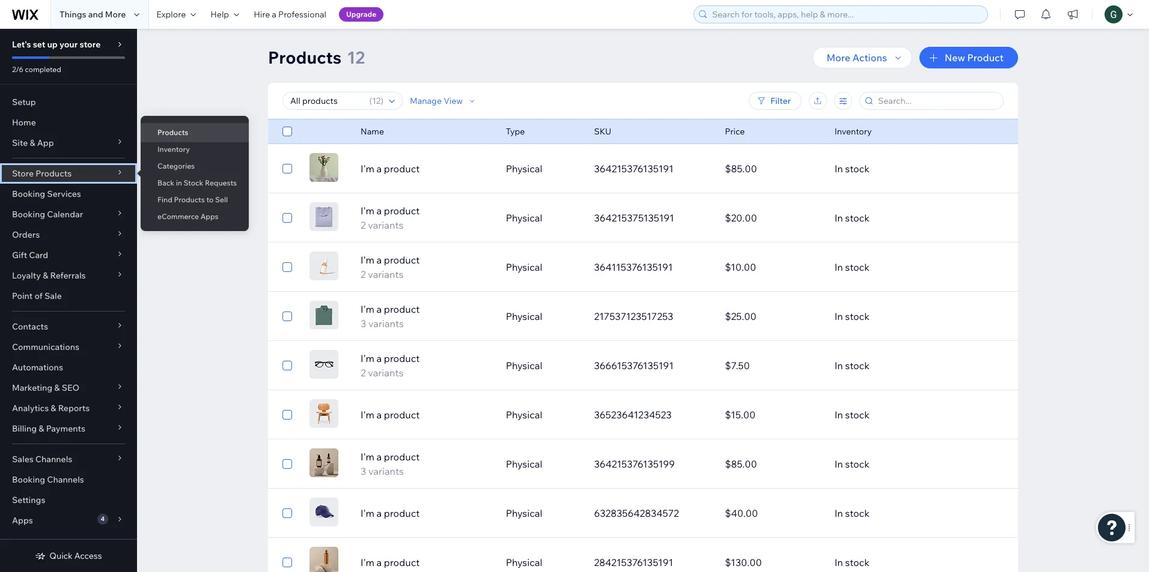 Task type: describe. For each thing, give the bounding box(es) containing it.
Search for tools, apps, help & more... field
[[709, 6, 984, 23]]

physical link for 364215376135199
[[499, 450, 587, 479]]

284215376135191
[[594, 557, 673, 569]]

$15.00 link
[[718, 401, 828, 430]]

site
[[12, 138, 28, 149]]

site & app button
[[0, 133, 137, 153]]

automations link
[[0, 358, 137, 378]]

$7.50 link
[[718, 352, 828, 381]]

physical link for 284215376135191
[[499, 549, 587, 573]]

& for site
[[30, 138, 35, 149]]

professional
[[278, 9, 326, 20]]

billing
[[12, 424, 37, 435]]

loyalty
[[12, 271, 41, 281]]

setup
[[12, 97, 36, 108]]

set
[[33, 39, 45, 50]]

in for 36523641234523
[[835, 409, 843, 421]]

marketing & seo
[[12, 383, 79, 394]]

orders button
[[0, 225, 137, 245]]

booking for booking channels
[[12, 475, 45, 486]]

$85.00 link for 364215376135199
[[718, 450, 828, 479]]

analytics & reports
[[12, 403, 90, 414]]

36523641234523
[[594, 409, 672, 421]]

marketing
[[12, 383, 52, 394]]

in stock link for 364215376135199
[[828, 450, 959, 479]]

contacts button
[[0, 317, 137, 337]]

$130.00
[[725, 557, 762, 569]]

physical link for 364215375135191
[[499, 204, 587, 233]]

requests
[[205, 179, 237, 188]]

in stock for 364215375135191
[[835, 212, 870, 224]]

in stock link for 284215376135191
[[828, 549, 959, 573]]

automations
[[12, 363, 63, 373]]

i'm a product for 284215376135191
[[361, 557, 420, 569]]

stock for 284215376135191
[[846, 557, 870, 569]]

loyalty & referrals button
[[0, 266, 137, 286]]

price
[[725, 126, 745, 137]]

booking calendar button
[[0, 204, 137, 225]]

5 product from the top
[[384, 353, 420, 365]]

point of sale link
[[0, 286, 137, 307]]

filter button
[[749, 92, 802, 110]]

booking for booking calendar
[[12, 209, 45, 220]]

things
[[60, 9, 86, 20]]

6 i'm from the top
[[361, 409, 375, 421]]

back in stock requests
[[158, 179, 237, 188]]

3 i'm from the top
[[361, 254, 375, 266]]

channels for sales channels
[[35, 455, 72, 465]]

& for marketing
[[54, 383, 60, 394]]

stock for 366615376135191
[[846, 360, 870, 372]]

ecommerce apps
[[158, 212, 219, 221]]

booking channels
[[12, 475, 84, 486]]

setup link
[[0, 92, 137, 112]]

8 i'm from the top
[[361, 508, 375, 520]]

i'm a product 2 variants for 366615376135191
[[361, 353, 420, 379]]

apps inside ecommerce apps link
[[201, 212, 219, 221]]

physical link for 366615376135191
[[499, 352, 587, 381]]

in stock for 632835642834572
[[835, 508, 870, 520]]

$85.00 for 364215376135191
[[725, 163, 757, 175]]

i'm a product 3 variants for 364215376135199
[[361, 452, 420, 478]]

5 i'm from the top
[[361, 353, 375, 365]]

9 product from the top
[[384, 557, 420, 569]]

quick
[[49, 551, 73, 562]]

4
[[101, 516, 105, 524]]

let's
[[12, 39, 31, 50]]

physical link for 217537123517253
[[499, 302, 587, 331]]

36523641234523 link
[[587, 401, 718, 430]]

i'm a product for 36523641234523
[[361, 409, 420, 421]]

stock
[[184, 179, 203, 188]]

more inside dropdown button
[[827, 52, 851, 64]]

settings link
[[0, 491, 137, 511]]

products 12
[[268, 47, 365, 68]]

help button
[[203, 0, 247, 29]]

a inside hire a professional link
[[272, 9, 277, 20]]

billing & payments
[[12, 424, 85, 435]]

physical for 364215376135191
[[506, 163, 543, 175]]

( 12 )
[[369, 96, 384, 106]]

sale
[[45, 291, 62, 302]]

$130.00 link
[[718, 549, 828, 573]]

channels for booking channels
[[47, 475, 84, 486]]

contacts
[[12, 322, 48, 332]]

364215376135191 link
[[587, 155, 718, 183]]

to
[[207, 195, 214, 204]]

364215376135199 link
[[587, 450, 718, 479]]

12 for products 12
[[347, 47, 365, 68]]

Unsaved view field
[[287, 93, 366, 109]]

in stock for 364215376135199
[[835, 459, 870, 471]]

billing & payments button
[[0, 419, 137, 440]]

and
[[88, 9, 103, 20]]

more actions button
[[813, 47, 913, 69]]

in stock for 284215376135191
[[835, 557, 870, 569]]

in
[[176, 179, 182, 188]]

manage view
[[410, 96, 463, 106]]

$15.00
[[725, 409, 756, 421]]

sales channels button
[[0, 450, 137, 470]]

in for 366615376135191
[[835, 360, 843, 372]]

communications
[[12, 342, 79, 353]]

& for analytics
[[51, 403, 56, 414]]

12 for ( 12 )
[[372, 96, 381, 106]]

& for billing
[[39, 424, 44, 435]]

i'm a product 2 variants for 364215375135191
[[361, 205, 420, 231]]

$40.00 link
[[718, 500, 828, 528]]

in stock link for 364215375135191
[[828, 204, 959, 233]]

3 for 364215376135199
[[361, 466, 366, 478]]

in for 364215376135199
[[835, 459, 843, 471]]

physical link for 364215376135191
[[499, 155, 587, 183]]

i'm a product link for 284215376135191
[[354, 556, 499, 571]]

1 product from the top
[[384, 163, 420, 175]]

366615376135191 link
[[587, 352, 718, 381]]

products up inventory link at top left
[[158, 128, 188, 137]]

8 product from the top
[[384, 508, 420, 520]]

ecommerce apps link
[[141, 207, 249, 227]]

$7.50
[[725, 360, 750, 372]]

1 i'm from the top
[[361, 163, 375, 175]]

364115376135191 link
[[587, 253, 718, 282]]

communications button
[[0, 337, 137, 358]]

stock for 217537123517253
[[846, 311, 870, 323]]

3 product from the top
[[384, 254, 420, 266]]

physical for 364215375135191
[[506, 212, 543, 224]]

$20.00
[[725, 212, 757, 224]]

$85.00 link for 364215376135191
[[718, 155, 828, 183]]

$25.00
[[725, 311, 757, 323]]

gift card
[[12, 250, 48, 261]]

physical link for 364115376135191
[[499, 253, 587, 282]]

in stock link for 364115376135191
[[828, 253, 959, 282]]

physical link for 632835642834572
[[499, 500, 587, 528]]

2/6
[[12, 65, 23, 74]]

new product button
[[920, 47, 1018, 69]]

stock for 364215376135191
[[846, 163, 870, 175]]

completed
[[25, 65, 61, 74]]

i'm a product link for 632835642834572
[[354, 507, 499, 521]]

booking for booking services
[[12, 189, 45, 200]]

632835642834572
[[594, 508, 679, 520]]

364215375135191 link
[[587, 204, 718, 233]]

$25.00 link
[[718, 302, 828, 331]]

physical for 364115376135191
[[506, 262, 543, 274]]

variants for 364215375135191
[[368, 219, 404, 231]]

stock for 364215376135199
[[846, 459, 870, 471]]

physical for 366615376135191
[[506, 360, 543, 372]]

physical for 217537123517253
[[506, 311, 543, 323]]



Task type: vqa. For each thing, say whether or not it's contained in the screenshot.


Task type: locate. For each thing, give the bounding box(es) containing it.
0 vertical spatial more
[[105, 9, 126, 20]]

1 horizontal spatial more
[[827, 52, 851, 64]]

point
[[12, 291, 33, 302]]

364215376135199
[[594, 459, 675, 471]]

1 physical from the top
[[506, 163, 543, 175]]

physical for 36523641234523
[[506, 409, 543, 421]]

6 product from the top
[[384, 409, 420, 421]]

2 physical from the top
[[506, 212, 543, 224]]

sales channels
[[12, 455, 72, 465]]

$85.00 up $40.00
[[725, 459, 757, 471]]

$85.00 down price
[[725, 163, 757, 175]]

variants for 364215376135199
[[369, 466, 404, 478]]

in stock link for 632835642834572
[[828, 500, 959, 528]]

1 2 from the top
[[361, 219, 366, 231]]

in for 364215376135191
[[835, 163, 843, 175]]

0 horizontal spatial apps
[[12, 516, 33, 527]]

2 i'm from the top
[[361, 205, 375, 217]]

1 in from the top
[[835, 163, 843, 175]]

12
[[347, 47, 365, 68], [372, 96, 381, 106]]

5 in stock from the top
[[835, 360, 870, 372]]

product
[[384, 163, 420, 175], [384, 205, 420, 217], [384, 254, 420, 266], [384, 304, 420, 316], [384, 353, 420, 365], [384, 409, 420, 421], [384, 452, 420, 464], [384, 508, 420, 520], [384, 557, 420, 569]]

2 i'm a product link from the top
[[354, 408, 499, 423]]

2 2 from the top
[[361, 269, 366, 281]]

3 variants from the top
[[369, 318, 404, 330]]

more right and at the top
[[105, 9, 126, 20]]

6 in stock link from the top
[[828, 401, 959, 430]]

in stock
[[835, 163, 870, 175], [835, 212, 870, 224], [835, 262, 870, 274], [835, 311, 870, 323], [835, 360, 870, 372], [835, 409, 870, 421], [835, 459, 870, 471], [835, 508, 870, 520], [835, 557, 870, 569]]

$20.00 link
[[718, 204, 828, 233]]

2 for 364215375135191
[[361, 219, 366, 231]]

1 vertical spatial 3
[[361, 466, 366, 478]]

4 in stock link from the top
[[828, 302, 959, 331]]

stock for 36523641234523
[[846, 409, 870, 421]]

apps inside 'sidebar' element
[[12, 516, 33, 527]]

1 physical link from the top
[[499, 155, 587, 183]]

& left seo
[[54, 383, 60, 394]]

0 vertical spatial $85.00 link
[[718, 155, 828, 183]]

9 stock from the top
[[846, 557, 870, 569]]

physical for 284215376135191
[[506, 557, 543, 569]]

2 physical link from the top
[[499, 204, 587, 233]]

217537123517253 link
[[587, 302, 718, 331]]

marketing & seo button
[[0, 378, 137, 399]]

home link
[[0, 112, 137, 133]]

settings
[[12, 495, 45, 506]]

2 i'm a product 3 variants from the top
[[361, 452, 420, 478]]

& right billing on the bottom of the page
[[39, 424, 44, 435]]

apps down the settings
[[12, 516, 33, 527]]

in for 364215375135191
[[835, 212, 843, 224]]

in for 284215376135191
[[835, 557, 843, 569]]

physical link for 36523641234523
[[499, 401, 587, 430]]

1 vertical spatial apps
[[12, 516, 33, 527]]

2 3 from the top
[[361, 466, 366, 478]]

1 3 from the top
[[361, 318, 366, 330]]

3 i'm a product link from the top
[[354, 507, 499, 521]]

access
[[74, 551, 102, 562]]

gift card button
[[0, 245, 137, 266]]

things and more
[[60, 9, 126, 20]]

3 stock from the top
[[846, 262, 870, 274]]

products inside popup button
[[36, 168, 72, 179]]

apps down to
[[201, 212, 219, 221]]

12 up name
[[372, 96, 381, 106]]

12 down upgrade button
[[347, 47, 365, 68]]

manage view button
[[410, 96, 477, 106]]

& left reports
[[51, 403, 56, 414]]

1 vertical spatial more
[[827, 52, 851, 64]]

filter
[[771, 96, 791, 106]]

your
[[60, 39, 78, 50]]

0 vertical spatial $85.00
[[725, 163, 757, 175]]

stock for 632835642834572
[[846, 508, 870, 520]]

reports
[[58, 403, 90, 414]]

booking calendar
[[12, 209, 83, 220]]

1 vertical spatial i'm a product 2 variants
[[361, 254, 420, 281]]

analytics & reports button
[[0, 399, 137, 419]]

$85.00 for 364215376135199
[[725, 459, 757, 471]]

hire
[[254, 9, 270, 20]]

products up booking services
[[36, 168, 72, 179]]

1 $85.00 link from the top
[[718, 155, 828, 183]]

5 stock from the top
[[846, 360, 870, 372]]

sidebar element
[[0, 29, 137, 573]]

& right "site"
[[30, 138, 35, 149]]

i'm a product 2 variants for 364115376135191
[[361, 254, 420, 281]]

2 vertical spatial 2
[[361, 367, 366, 379]]

1 vertical spatial booking
[[12, 209, 45, 220]]

more
[[105, 9, 126, 20], [827, 52, 851, 64]]

(
[[369, 96, 372, 106]]

6 physical from the top
[[506, 409, 543, 421]]

1 vertical spatial i'm a product 3 variants
[[361, 452, 420, 478]]

booking inside dropdown button
[[12, 209, 45, 220]]

2 $85.00 from the top
[[725, 459, 757, 471]]

inventory
[[835, 126, 872, 137], [158, 145, 190, 154]]

point of sale
[[12, 291, 62, 302]]

8 in stock link from the top
[[828, 500, 959, 528]]

8 in from the top
[[835, 508, 843, 520]]

8 in stock from the top
[[835, 508, 870, 520]]

3 i'm a product from the top
[[361, 508, 420, 520]]

1 $85.00 from the top
[[725, 163, 757, 175]]

364215375135191
[[594, 212, 674, 224]]

in stock for 217537123517253
[[835, 311, 870, 323]]

sales
[[12, 455, 34, 465]]

2 i'm a product 2 variants from the top
[[361, 254, 420, 281]]

in for 364115376135191
[[835, 262, 843, 274]]

in stock link for 366615376135191
[[828, 352, 959, 381]]

1 i'm a product from the top
[[361, 163, 420, 175]]

new
[[945, 52, 966, 64]]

products down 'professional'
[[268, 47, 342, 68]]

2/6 completed
[[12, 65, 61, 74]]

0 vertical spatial channels
[[35, 455, 72, 465]]

& inside dropdown button
[[39, 424, 44, 435]]

&
[[30, 138, 35, 149], [43, 271, 48, 281], [54, 383, 60, 394], [51, 403, 56, 414], [39, 424, 44, 435]]

in
[[835, 163, 843, 175], [835, 212, 843, 224], [835, 262, 843, 274], [835, 311, 843, 323], [835, 360, 843, 372], [835, 409, 843, 421], [835, 459, 843, 471], [835, 508, 843, 520], [835, 557, 843, 569]]

in for 632835642834572
[[835, 508, 843, 520]]

4 in from the top
[[835, 311, 843, 323]]

4 physical from the top
[[506, 311, 543, 323]]

1 in stock link from the top
[[828, 155, 959, 183]]

$40.00
[[725, 508, 758, 520]]

variants for 366615376135191
[[368, 367, 404, 379]]

channels up booking channels
[[35, 455, 72, 465]]

i'm a product link for 364215376135191
[[354, 162, 499, 176]]

6 in from the top
[[835, 409, 843, 421]]

site & app
[[12, 138, 54, 149]]

7 in stock from the top
[[835, 459, 870, 471]]

card
[[29, 250, 48, 261]]

2 in from the top
[[835, 212, 843, 224]]

i'm a product link for 36523641234523
[[354, 408, 499, 423]]

products link
[[141, 123, 249, 143]]

i'm a product 3 variants
[[361, 304, 420, 330], [361, 452, 420, 478]]

name
[[361, 126, 384, 137]]

booking up orders
[[12, 209, 45, 220]]

hire a professional
[[254, 9, 326, 20]]

0 vertical spatial inventory
[[835, 126, 872, 137]]

0 vertical spatial 2
[[361, 219, 366, 231]]

$85.00 link up $40.00 link
[[718, 450, 828, 479]]

2 booking from the top
[[12, 209, 45, 220]]

ecommerce
[[158, 212, 199, 221]]

9 i'm from the top
[[361, 557, 375, 569]]

1 vertical spatial $85.00 link
[[718, 450, 828, 479]]

3 booking from the top
[[12, 475, 45, 486]]

$85.00
[[725, 163, 757, 175], [725, 459, 757, 471]]

categories link
[[141, 156, 249, 177]]

1 i'm a product 2 variants from the top
[[361, 205, 420, 231]]

7 i'm from the top
[[361, 452, 375, 464]]

products
[[268, 47, 342, 68], [158, 128, 188, 137], [36, 168, 72, 179], [174, 195, 205, 204]]

let's set up your store
[[12, 39, 101, 50]]

4 stock from the top
[[846, 311, 870, 323]]

0 vertical spatial 3
[[361, 318, 366, 330]]

1 i'm a product 3 variants from the top
[[361, 304, 420, 330]]

0 vertical spatial apps
[[201, 212, 219, 221]]

4 product from the top
[[384, 304, 420, 316]]

product
[[968, 52, 1004, 64]]

0 vertical spatial i'm a product 3 variants
[[361, 304, 420, 330]]

9 in stock from the top
[[835, 557, 870, 569]]

1 variants from the top
[[368, 219, 404, 231]]

4 in stock from the top
[[835, 311, 870, 323]]

4 i'm from the top
[[361, 304, 375, 316]]

& inside dropdown button
[[54, 383, 60, 394]]

categories
[[158, 162, 195, 171]]

2 in stock from the top
[[835, 212, 870, 224]]

5 in from the top
[[835, 360, 843, 372]]

0 horizontal spatial 12
[[347, 47, 365, 68]]

7 product from the top
[[384, 452, 420, 464]]

quick access button
[[35, 551, 102, 562]]

$85.00 link up "$20.00" link
[[718, 155, 828, 183]]

home
[[12, 117, 36, 128]]

0 horizontal spatial inventory
[[158, 145, 190, 154]]

channels down sales channels popup button
[[47, 475, 84, 486]]

variants for 217537123517253
[[369, 318, 404, 330]]

1 in stock from the top
[[835, 163, 870, 175]]

1 vertical spatial inventory
[[158, 145, 190, 154]]

9 physical link from the top
[[499, 549, 587, 573]]

upgrade
[[346, 10, 376, 19]]

explore
[[157, 9, 186, 20]]

2 for 364115376135191
[[361, 269, 366, 281]]

in stock for 364215376135191
[[835, 163, 870, 175]]

i'm a product for 632835642834572
[[361, 508, 420, 520]]

seo
[[62, 383, 79, 394]]

0 vertical spatial booking
[[12, 189, 45, 200]]

stock for 364215375135191
[[846, 212, 870, 224]]

physical for 364215376135199
[[506, 459, 543, 471]]

5 physical from the top
[[506, 360, 543, 372]]

6 stock from the top
[[846, 409, 870, 421]]

physical
[[506, 163, 543, 175], [506, 212, 543, 224], [506, 262, 543, 274], [506, 311, 543, 323], [506, 360, 543, 372], [506, 409, 543, 421], [506, 459, 543, 471], [506, 508, 543, 520], [506, 557, 543, 569]]

1 horizontal spatial inventory
[[835, 126, 872, 137]]

& right the loyalty
[[43, 271, 48, 281]]

3 i'm a product 2 variants from the top
[[361, 353, 420, 379]]

back in stock requests link
[[141, 173, 249, 194]]

inventory link
[[141, 139, 249, 160]]

find
[[158, 195, 172, 204]]

3 in stock link from the top
[[828, 253, 959, 282]]

booking down store
[[12, 189, 45, 200]]

7 in from the top
[[835, 459, 843, 471]]

in for 217537123517253
[[835, 311, 843, 323]]

of
[[35, 291, 43, 302]]

None checkbox
[[283, 260, 292, 275], [283, 310, 292, 324], [283, 408, 292, 423], [283, 458, 292, 472], [283, 507, 292, 521], [283, 260, 292, 275], [283, 310, 292, 324], [283, 408, 292, 423], [283, 458, 292, 472], [283, 507, 292, 521]]

sell
[[215, 195, 228, 204]]

in stock for 364115376135191
[[835, 262, 870, 274]]

2 variants from the top
[[368, 269, 404, 281]]

new product
[[945, 52, 1004, 64]]

0 vertical spatial 12
[[347, 47, 365, 68]]

2 i'm a product from the top
[[361, 409, 420, 421]]

9 in stock link from the top
[[828, 549, 959, 573]]

5 physical link from the top
[[499, 352, 587, 381]]

1 booking from the top
[[12, 189, 45, 200]]

6 physical link from the top
[[499, 401, 587, 430]]

9 in from the top
[[835, 557, 843, 569]]

apps
[[201, 212, 219, 221], [12, 516, 33, 527]]

3 in stock from the top
[[835, 262, 870, 274]]

None checkbox
[[283, 124, 292, 139], [283, 162, 292, 176], [283, 211, 292, 225], [283, 359, 292, 373], [283, 556, 292, 571], [283, 124, 292, 139], [283, 162, 292, 176], [283, 211, 292, 225], [283, 359, 292, 373], [283, 556, 292, 571]]

booking channels link
[[0, 470, 137, 491]]

4 physical link from the top
[[499, 302, 587, 331]]

store
[[12, 168, 34, 179]]

$10.00 link
[[718, 253, 828, 282]]

up
[[47, 39, 58, 50]]

2 for 366615376135191
[[361, 367, 366, 379]]

manage
[[410, 96, 442, 106]]

366615376135191
[[594, 360, 674, 372]]

5 variants from the top
[[369, 466, 404, 478]]

1 horizontal spatial 12
[[372, 96, 381, 106]]

7 in stock link from the top
[[828, 450, 959, 479]]

9 physical from the top
[[506, 557, 543, 569]]

view
[[444, 96, 463, 106]]

orders
[[12, 230, 40, 240]]

Search... field
[[875, 93, 1000, 109]]

1 vertical spatial 12
[[372, 96, 381, 106]]

hire a professional link
[[247, 0, 334, 29]]

0 vertical spatial i'm a product 2 variants
[[361, 205, 420, 231]]

& inside popup button
[[30, 138, 35, 149]]

8 physical link from the top
[[499, 500, 587, 528]]

1 horizontal spatial apps
[[201, 212, 219, 221]]

1 vertical spatial channels
[[47, 475, 84, 486]]

payments
[[46, 424, 85, 435]]

3 physical link from the top
[[499, 253, 587, 282]]

sku
[[594, 126, 612, 137]]

7 physical from the top
[[506, 459, 543, 471]]

& for loyalty
[[43, 271, 48, 281]]

in stock link for 36523641234523
[[828, 401, 959, 430]]

4 variants from the top
[[368, 367, 404, 379]]

8 stock from the top
[[846, 508, 870, 520]]

variants for 364115376135191
[[368, 269, 404, 281]]

3 physical from the top
[[506, 262, 543, 274]]

more left actions on the right top
[[827, 52, 851, 64]]

i'm a product 2 variants
[[361, 205, 420, 231], [361, 254, 420, 281], [361, 353, 420, 379]]

in stock link for 364215376135191
[[828, 155, 959, 183]]

2
[[361, 219, 366, 231], [361, 269, 366, 281], [361, 367, 366, 379]]

8 physical from the top
[[506, 508, 543, 520]]

0 horizontal spatial more
[[105, 9, 126, 20]]

channels inside popup button
[[35, 455, 72, 465]]

4 i'm a product link from the top
[[354, 556, 499, 571]]

632835642834572 link
[[587, 500, 718, 528]]

1 i'm a product link from the top
[[354, 162, 499, 176]]

3 for 217537123517253
[[361, 318, 366, 330]]

i'm a product for 364215376135191
[[361, 163, 420, 175]]

1 vertical spatial $85.00
[[725, 459, 757, 471]]

7 stock from the top
[[846, 459, 870, 471]]

2 product from the top
[[384, 205, 420, 217]]

$10.00
[[725, 262, 757, 274]]

app
[[37, 138, 54, 149]]

3 in from the top
[[835, 262, 843, 274]]

in stock link for 217537123517253
[[828, 302, 959, 331]]

products up ecommerce apps
[[174, 195, 205, 204]]

2 $85.00 link from the top
[[718, 450, 828, 479]]

2 stock from the top
[[846, 212, 870, 224]]

stock for 364115376135191
[[846, 262, 870, 274]]

1 vertical spatial 2
[[361, 269, 366, 281]]

quick access
[[49, 551, 102, 562]]

217537123517253
[[594, 311, 674, 323]]

4 i'm a product from the top
[[361, 557, 420, 569]]

2 in stock link from the top
[[828, 204, 959, 233]]

2 vertical spatial i'm a product 2 variants
[[361, 353, 420, 379]]

booking up the settings
[[12, 475, 45, 486]]

2 vertical spatial booking
[[12, 475, 45, 486]]

3 2 from the top
[[361, 367, 366, 379]]

i'm a product 3 variants for 217537123517253
[[361, 304, 420, 330]]

physical for 632835642834572
[[506, 508, 543, 520]]

5 in stock link from the top
[[828, 352, 959, 381]]

in stock for 36523641234523
[[835, 409, 870, 421]]

help
[[211, 9, 229, 20]]

6 in stock from the top
[[835, 409, 870, 421]]

services
[[47, 189, 81, 200]]

in stock for 366615376135191
[[835, 360, 870, 372]]

store products
[[12, 168, 72, 179]]



